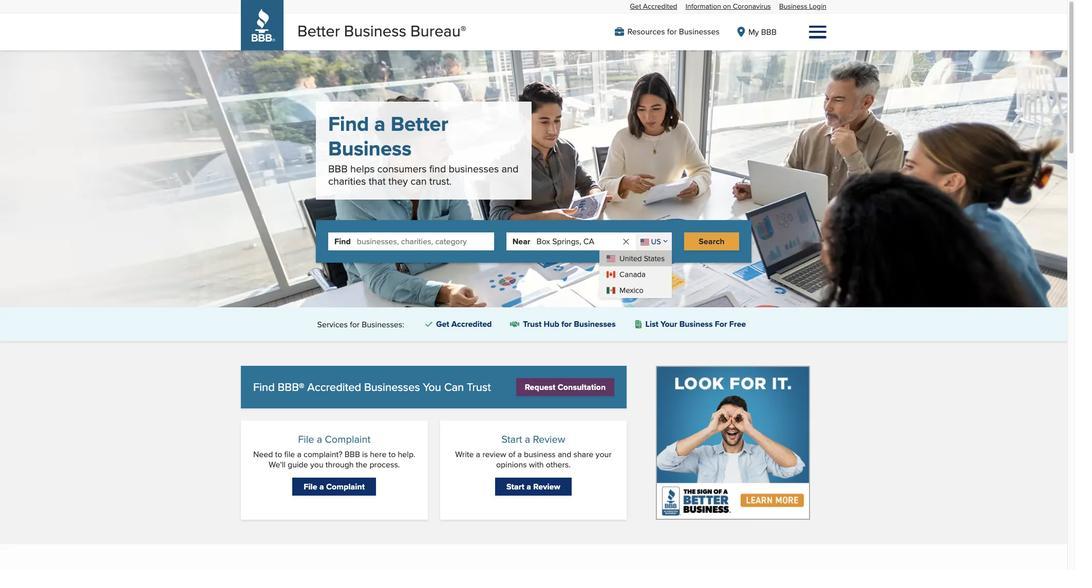 Task type: describe. For each thing, give the bounding box(es) containing it.
®
[[461, 21, 466, 38]]

1 vertical spatial trust
[[467, 379, 491, 396]]

0 horizontal spatial better
[[298, 20, 340, 42]]

a group of young professionals reviewing sheets of graphs and charts. at the head of the table sits an older man overseeing the meeting. image
[[0, 50, 1068, 308]]

start a review
[[507, 481, 561, 493]]

businesses for find bbb® accredited businesses you can trust
[[364, 379, 420, 396]]

businesses
[[449, 161, 499, 176]]

start for start a review write a review of a business and share your opinions with others.
[[502, 432, 522, 447]]

list your business for free link
[[630, 317, 750, 333]]

guide
[[288, 459, 308, 471]]

search button
[[685, 233, 739, 251]]

complaint?
[[304, 449, 343, 461]]

helps
[[350, 161, 375, 176]]

Find search field
[[357, 233, 494, 251]]

businesses for trust hub for businesses
[[574, 319, 616, 330]]

resources
[[628, 26, 665, 38]]

services for businesses:
[[317, 319, 404, 331]]

0 horizontal spatial get
[[436, 319, 449, 330]]

get accredited link for information on coronavirus link
[[630, 1, 678, 11]]

list your business for free
[[646, 319, 746, 330]]

find a better business bbb helps consumers find businesses and charities that they can trust.
[[328, 109, 519, 189]]

clear search image
[[622, 237, 631, 247]]

file a complaint
[[304, 481, 365, 493]]

share
[[574, 449, 594, 461]]

states
[[644, 253, 665, 264]]

mexico
[[620, 285, 644, 296]]

united
[[620, 253, 642, 264]]

a inside the find a better business bbb helps consumers find businesses and charities that they can trust.
[[374, 109, 386, 139]]

a down you
[[320, 481, 324, 493]]

start a review link
[[495, 478, 572, 496]]

1 vertical spatial accredited
[[452, 319, 492, 330]]

list box containing united states
[[600, 251, 672, 299]]

complaint for file a complaint need to file a complaint? bbb is here to help. we'll guide you through the process.
[[325, 432, 371, 447]]

2 vertical spatial accredited
[[307, 379, 361, 396]]

information on coronavirus
[[686, 1, 771, 11]]

find for business
[[328, 109, 369, 139]]

file
[[284, 449, 295, 461]]

is
[[362, 449, 368, 461]]

1 horizontal spatial for
[[562, 319, 572, 330]]

a down with in the bottom of the page
[[527, 481, 531, 493]]

your
[[661, 319, 678, 330]]

you
[[423, 379, 441, 396]]

business login
[[779, 1, 827, 11]]

canada option
[[600, 267, 672, 283]]

the
[[356, 459, 368, 471]]

that
[[369, 174, 386, 189]]

need
[[253, 449, 273, 461]]

consumers
[[377, 161, 427, 176]]

Near field
[[537, 233, 616, 251]]

you
[[310, 459, 324, 471]]

get accredited link for trust hub for businesses link
[[421, 317, 496, 333]]

united states option
[[600, 251, 672, 267]]

canada
[[620, 269, 646, 280]]

resources for businesses link
[[615, 26, 720, 38]]

services
[[317, 319, 348, 331]]

consultation
[[558, 382, 606, 394]]

for
[[715, 319, 727, 330]]

a right the write
[[476, 449, 480, 461]]

request consultation
[[525, 382, 606, 394]]

businesses:
[[362, 319, 404, 331]]

trust hub for businesses link
[[506, 316, 620, 334]]

hub
[[544, 319, 559, 330]]

we'll
[[269, 459, 286, 471]]

start a review write a review of a business and share your opinions with others.
[[455, 432, 612, 471]]

a up 'business'
[[525, 432, 530, 447]]

start for start a review
[[507, 481, 525, 493]]

a right of
[[518, 449, 522, 461]]

here
[[370, 449, 387, 461]]

and for review
[[558, 449, 572, 461]]

review for start a review write a review of a business and share your opinions with others.
[[533, 432, 565, 447]]

opinions
[[496, 459, 527, 471]]

0 vertical spatial bbb
[[761, 26, 777, 38]]

1 to from the left
[[275, 449, 282, 461]]

others.
[[546, 459, 571, 471]]



Task type: vqa. For each thing, say whether or not it's contained in the screenshot.
the topmost not BBB accredited image
no



Task type: locate. For each thing, give the bounding box(es) containing it.
bbb left helps
[[328, 161, 348, 176]]

a right "file"
[[297, 449, 302, 461]]

find
[[328, 109, 369, 139], [335, 236, 351, 248], [253, 379, 275, 396]]

file inside file a complaint need to file a complaint? bbb is here to help. we'll guide you through the process.
[[298, 432, 314, 447]]

1 horizontal spatial businesses
[[574, 319, 616, 330]]

complaint for file a complaint
[[326, 481, 365, 493]]

through
[[326, 459, 354, 471]]

can
[[411, 174, 427, 189]]

and
[[502, 161, 519, 176], [558, 449, 572, 461]]

complaint down "through" on the bottom of page
[[326, 481, 365, 493]]

bbb left is
[[345, 449, 360, 461]]

1 vertical spatial review
[[534, 481, 561, 493]]

your
[[596, 449, 612, 461]]

trust
[[523, 319, 542, 330], [467, 379, 491, 396]]

mexico option
[[600, 283, 672, 299]]

1 vertical spatial better
[[391, 109, 449, 139]]

1 horizontal spatial and
[[558, 449, 572, 461]]

1 horizontal spatial better
[[391, 109, 449, 139]]

0 horizontal spatial get accredited link
[[421, 317, 496, 333]]

0 vertical spatial businesses
[[679, 26, 720, 38]]

bbb inside the find a better business bbb helps consumers find businesses and charities that they can trust.
[[328, 161, 348, 176]]

near
[[513, 236, 531, 248]]

with
[[529, 459, 544, 471]]

my bbb
[[749, 26, 777, 38]]

1 vertical spatial find
[[335, 236, 351, 248]]

search
[[699, 236, 725, 248]]

0 vertical spatial complaint
[[325, 432, 371, 447]]

1 horizontal spatial trust
[[523, 319, 542, 330]]

get
[[630, 1, 641, 11], [436, 319, 449, 330]]

united states
[[620, 253, 665, 264]]

bbb right my
[[761, 26, 777, 38]]

write
[[455, 449, 474, 461]]

bureau
[[411, 20, 461, 42]]

0 vertical spatial start
[[502, 432, 522, 447]]

for for businesses
[[667, 26, 677, 38]]

help.
[[398, 449, 416, 461]]

trust hub for businesses
[[523, 319, 616, 330]]

businesses left you
[[364, 379, 420, 396]]

process.
[[370, 459, 400, 471]]

0 vertical spatial get accredited
[[630, 1, 678, 11]]

trust.
[[429, 174, 452, 189]]

a up helps
[[374, 109, 386, 139]]

start down opinions on the bottom left of the page
[[507, 481, 525, 493]]

0 vertical spatial review
[[533, 432, 565, 447]]

bbb
[[761, 26, 777, 38], [328, 161, 348, 176], [345, 449, 360, 461]]

and left share
[[558, 449, 572, 461]]

information
[[686, 1, 721, 11]]

for right resources
[[667, 26, 677, 38]]

my bbb button
[[736, 26, 777, 38]]

2 to from the left
[[389, 449, 396, 461]]

review up 'business'
[[533, 432, 565, 447]]

1 vertical spatial get accredited
[[436, 319, 492, 330]]

find bbb® accredited businesses you can trust
[[253, 379, 491, 396]]

1 vertical spatial and
[[558, 449, 572, 461]]

list box
[[600, 251, 672, 299]]

1 vertical spatial start
[[507, 481, 525, 493]]

0 vertical spatial and
[[502, 161, 519, 176]]

better
[[298, 20, 340, 42], [391, 109, 449, 139]]

US field
[[636, 233, 672, 251]]

request consultation link
[[516, 379, 615, 397]]

1 horizontal spatial get
[[630, 1, 641, 11]]

review inside start a review write a review of a business and share your opinions with others.
[[533, 432, 565, 447]]

accredited
[[643, 1, 678, 11], [452, 319, 492, 330], [307, 379, 361, 396]]

list
[[646, 319, 659, 330]]

business
[[779, 1, 808, 11], [344, 20, 407, 42], [328, 134, 412, 164], [680, 319, 713, 330]]

1 vertical spatial get accredited link
[[421, 317, 496, 333]]

request
[[525, 382, 556, 394]]

file a complaint need to file a complaint? bbb is here to help. we'll guide you through the process.
[[253, 432, 416, 471]]

a up complaint?
[[317, 432, 322, 447]]

1 horizontal spatial get accredited
[[630, 1, 678, 11]]

for for businesses:
[[350, 319, 360, 331]]

information on coronavirus link
[[686, 1, 771, 11]]

0 horizontal spatial for
[[350, 319, 360, 331]]

coronavirus
[[733, 1, 771, 11]]

look for it. the sign of a better business. click to learn more. image
[[656, 366, 810, 521]]

for right hub
[[562, 319, 572, 330]]

file a complaint link
[[292, 478, 376, 496]]

review
[[533, 432, 565, 447], [534, 481, 561, 493]]

for right services
[[350, 319, 360, 331]]

find inside the find a better business bbb helps consumers find businesses and charities that they can trust.
[[328, 109, 369, 139]]

find for businesses
[[253, 379, 275, 396]]

1 vertical spatial get
[[436, 319, 449, 330]]

can
[[444, 379, 464, 396]]

businesses right hub
[[574, 319, 616, 330]]

bbb inside file a complaint need to file a complaint? bbb is here to help. we'll guide you through the process.
[[345, 449, 360, 461]]

file for file a complaint need to file a complaint? bbb is here to help. we'll guide you through the process.
[[298, 432, 314, 447]]

of
[[509, 449, 516, 461]]

a
[[374, 109, 386, 139], [317, 432, 322, 447], [525, 432, 530, 447], [297, 449, 302, 461], [476, 449, 480, 461], [518, 449, 522, 461], [320, 481, 324, 493], [527, 481, 531, 493]]

resources for businesses
[[628, 26, 720, 38]]

0 vertical spatial trust
[[523, 319, 542, 330]]

and for better
[[502, 161, 519, 176]]

business
[[524, 449, 556, 461]]

to
[[275, 449, 282, 461], [389, 449, 396, 461]]

0 horizontal spatial to
[[275, 449, 282, 461]]

bbb®
[[278, 379, 305, 396]]

review down with in the bottom of the page
[[534, 481, 561, 493]]

0 vertical spatial better
[[298, 20, 340, 42]]

business inside the find a better business bbb helps consumers find businesses and charities that they can trust.
[[328, 134, 412, 164]]

charities
[[328, 174, 366, 189]]

us
[[651, 237, 661, 247]]

file down you
[[304, 481, 317, 493]]

1 vertical spatial bbb
[[328, 161, 348, 176]]

businesses
[[679, 26, 720, 38], [574, 319, 616, 330], [364, 379, 420, 396]]

complaint up is
[[325, 432, 371, 447]]

businesses down information
[[679, 26, 720, 38]]

for
[[667, 26, 677, 38], [562, 319, 572, 330], [350, 319, 360, 331]]

0 horizontal spatial trust
[[467, 379, 491, 396]]

0 horizontal spatial and
[[502, 161, 519, 176]]

0 vertical spatial file
[[298, 432, 314, 447]]

0 vertical spatial get
[[630, 1, 641, 11]]

2 horizontal spatial businesses
[[679, 26, 720, 38]]

find
[[429, 161, 446, 176]]

my
[[749, 26, 759, 38]]

trust left hub
[[523, 319, 542, 330]]

2 horizontal spatial for
[[667, 26, 677, 38]]

start inside start a review write a review of a business and share your opinions with others.
[[502, 432, 522, 447]]

0 vertical spatial accredited
[[643, 1, 678, 11]]

1 vertical spatial file
[[304, 481, 317, 493]]

2 vertical spatial businesses
[[364, 379, 420, 396]]

0 vertical spatial find
[[328, 109, 369, 139]]

2 vertical spatial find
[[253, 379, 275, 396]]

trust right can at left
[[467, 379, 491, 396]]

0 vertical spatial get accredited link
[[630, 1, 678, 11]]

2 vertical spatial bbb
[[345, 449, 360, 461]]

1 horizontal spatial accredited
[[452, 319, 492, 330]]

better business bureau ®
[[298, 20, 466, 42]]

they
[[389, 174, 408, 189]]

0 horizontal spatial accredited
[[307, 379, 361, 396]]

to left "file"
[[275, 449, 282, 461]]

and right businesses
[[502, 161, 519, 176]]

get accredited
[[630, 1, 678, 11], [436, 319, 492, 330]]

file up complaint?
[[298, 432, 314, 447]]

review for start a review
[[534, 481, 561, 493]]

get accredited link
[[630, 1, 678, 11], [421, 317, 496, 333]]

0 horizontal spatial businesses
[[364, 379, 420, 396]]

free
[[730, 319, 746, 330]]

complaint
[[325, 432, 371, 447], [326, 481, 365, 493]]

login
[[809, 1, 827, 11]]

1 horizontal spatial to
[[389, 449, 396, 461]]

0 horizontal spatial get accredited
[[436, 319, 492, 330]]

start up of
[[502, 432, 522, 447]]

1 vertical spatial businesses
[[574, 319, 616, 330]]

2 horizontal spatial accredited
[[643, 1, 678, 11]]

better inside the find a better business bbb helps consumers find businesses and charities that they can trust.
[[391, 109, 449, 139]]

1 horizontal spatial get accredited link
[[630, 1, 678, 11]]

on
[[723, 1, 731, 11]]

file
[[298, 432, 314, 447], [304, 481, 317, 493]]

review
[[483, 449, 506, 461]]

1 vertical spatial complaint
[[326, 481, 365, 493]]

complaint inside file a complaint need to file a complaint? bbb is here to help. we'll guide you through the process.
[[325, 432, 371, 447]]

business login link
[[779, 1, 827, 11]]

and inside start a review write a review of a business and share your opinions with others.
[[558, 449, 572, 461]]

to right here at left bottom
[[389, 449, 396, 461]]

and inside the find a better business bbb helps consumers find businesses and charities that they can trust.
[[502, 161, 519, 176]]

file for file a complaint
[[304, 481, 317, 493]]

start
[[502, 432, 522, 447], [507, 481, 525, 493]]



